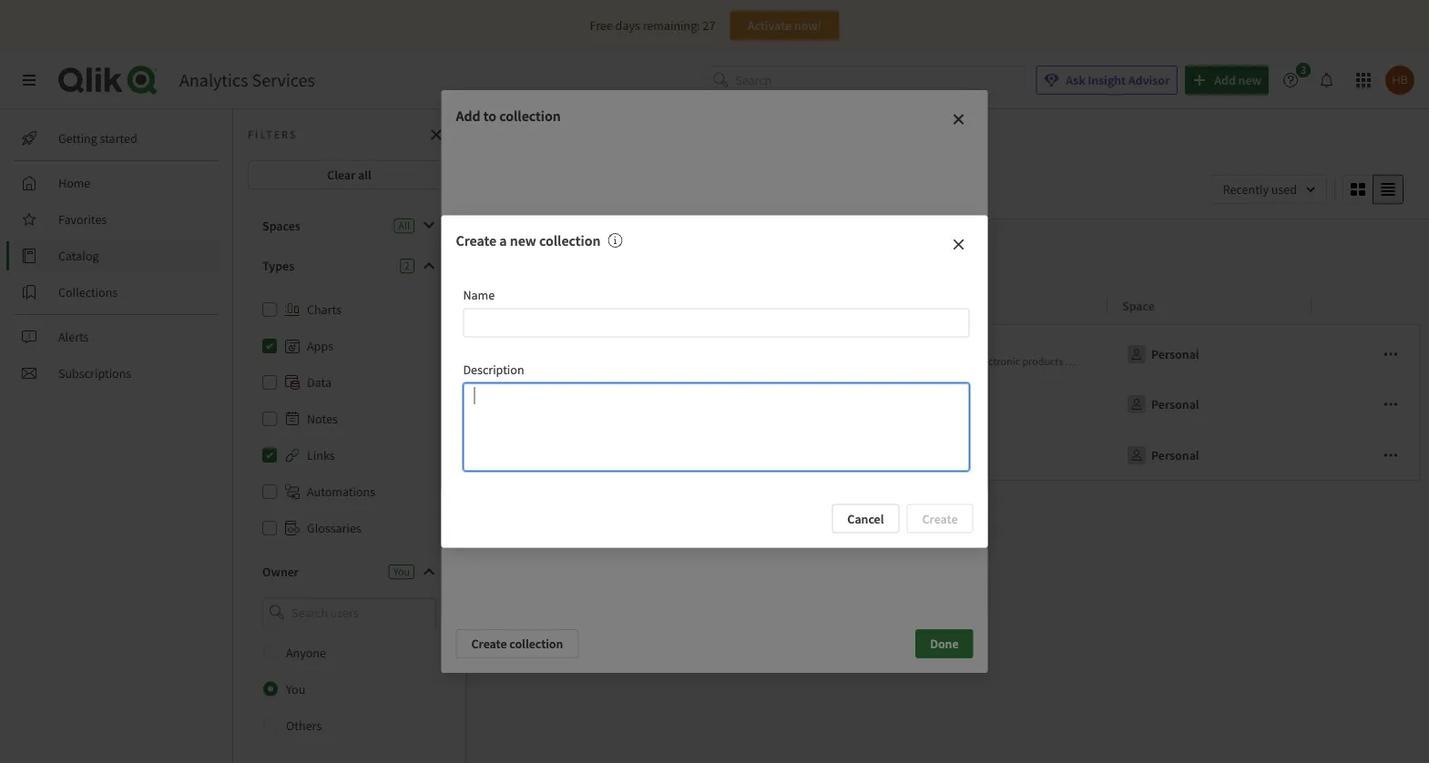 Task type: vqa. For each thing, say whether or not it's contained in the screenshot.
deleted
no



Task type: locate. For each thing, give the bounding box(es) containing it.
apps up data
[[307, 338, 334, 355]]

1 vertical spatial personal button
[[1123, 390, 1204, 419]]

subscriptions
[[58, 365, 131, 382]]

add to collection
[[456, 107, 561, 125]]

0 vertical spatial to
[[484, 107, 497, 125]]

active
[[935, 355, 962, 369]]

favorites
[[58, 211, 107, 228]]

close image inside create a new collection dialog
[[952, 237, 967, 252]]

notes
[[307, 411, 338, 427]]

1 horizontal spatial and
[[1201, 355, 1219, 369]]

0 horizontal spatial the
[[803, 355, 820, 369]]

to right add
[[484, 107, 497, 125]]

2 vertical spatial personal button
[[1123, 441, 1204, 470]]

close image down filters region
[[952, 237, 967, 252]]

0 horizontal spatial name
[[463, 287, 495, 303]]

1 horizontal spatial links
[[568, 245, 597, 262]]

0 vertical spatial create
[[456, 232, 497, 250]]

apps
[[500, 245, 527, 262], [307, 338, 334, 355]]

services
[[252, 69, 315, 92]]

chemicals
[[1152, 355, 1199, 369]]

0 horizontal spatial you
[[286, 681, 306, 698]]

0 horizontal spatial from
[[657, 355, 678, 369]]

to left chemicals
[[1140, 355, 1150, 369]]

remaining:
[[643, 17, 701, 34]]

links
[[568, 245, 597, 262], [307, 447, 335, 464]]

subscriptions link
[[15, 359, 219, 388]]

filters region
[[467, 171, 1430, 219]]

apps left links button
[[500, 245, 527, 262]]

personal cell
[[1108, 324, 1312, 379], [1108, 379, 1312, 430], [1108, 430, 1312, 481]]

personal button
[[1123, 340, 1204, 369], [1123, 390, 1204, 419], [1123, 441, 1204, 470]]

and right products on the right top of the page
[[1066, 355, 1084, 369]]

create collection button
[[456, 630, 579, 659]]

getting
[[58, 130, 97, 147]]

activate
[[748, 17, 792, 34]]

you inside owner option group
[[286, 681, 306, 698]]

1 close image from the top
[[952, 112, 967, 127]]

1 vertical spatial collection
[[540, 232, 601, 250]]

close image up filters region
[[952, 112, 967, 127]]

from left global at top
[[657, 355, 678, 369]]

1 vertical spatial personal
[[1152, 396, 1200, 413]]

1 horizontal spatial apps
[[500, 245, 527, 262]]

create inside button
[[472, 636, 507, 653]]

name down "apps" button
[[463, 287, 495, 303]]

2 personal button from the top
[[1123, 390, 1204, 419]]

3 personal cell from the top
[[1108, 430, 1312, 481]]

a left new
[[500, 232, 507, 250]]

owner option group
[[248, 635, 451, 744]]

0 vertical spatial links
[[568, 245, 597, 262]]

2 personal from the top
[[1152, 396, 1200, 413]]

from left sa
[[1388, 355, 1410, 369]]

name up qlik sense app icon
[[503, 298, 535, 314]]

add to collection dialog
[[442, 90, 988, 674]]

to inside "dialog"
[[484, 107, 497, 125]]

1 from from the left
[[657, 355, 678, 369]]

the left daughter
[[803, 355, 820, 369]]

1 vertical spatial to
[[1140, 355, 1150, 369]]

etc.
[[1295, 355, 1312, 369]]

filters
[[248, 128, 298, 142]]

0 horizontal spatial apps
[[307, 338, 334, 355]]

1 horizontal spatial to
[[1140, 355, 1150, 369]]

1 horizontal spatial you
[[393, 565, 410, 579]]

all
[[358, 167, 372, 183]]

1 horizontal spatial from
[[1388, 355, 1410, 369]]

1 vertical spatial create
[[472, 636, 507, 653]]

2 close image from the top
[[952, 237, 967, 252]]

procurement application from a global holding company. the daughter companies are active in electronic products and automotive to chemicals and pharmaceutical etc. the data comes from a sa
[[540, 355, 1430, 369]]

procurement application from a global holding company. the daughter companies are active in electronic products and automotive to chemicals and pharmaceutical etc. the data comes from a sa button
[[504, 336, 1430, 373]]

owner
[[262, 564, 299, 581]]

3 personal button from the top
[[1123, 441, 1204, 470]]

0 vertical spatial apps
[[500, 245, 527, 262]]

2 the from the left
[[1314, 355, 1331, 369]]

you
[[393, 565, 410, 579], [286, 681, 306, 698]]

a left sa
[[1412, 355, 1417, 369]]

1 vertical spatial you
[[286, 681, 306, 698]]

1 horizontal spatial name
[[503, 298, 535, 314]]

a
[[500, 232, 507, 250], [681, 355, 686, 369], [1412, 355, 1417, 369]]

personal button for 2nd personal cell from the top
[[1123, 390, 1204, 419]]

create
[[456, 232, 497, 250], [472, 636, 507, 653]]

cell for 3rd personal cell from the bottom of the page
[[1312, 324, 1422, 379]]

now!
[[795, 17, 822, 34]]

close image inside add to collection "dialog"
[[952, 112, 967, 127]]

1 personal button from the top
[[1123, 340, 1204, 369]]

clear all button
[[248, 160, 451, 190]]

0 vertical spatial close image
[[952, 112, 967, 127]]

0 vertical spatial personal
[[1152, 346, 1200, 363]]

0 vertical spatial personal button
[[1123, 340, 1204, 369]]

the right etc.
[[1314, 355, 1331, 369]]

close image
[[952, 112, 967, 127], [952, 237, 967, 252]]

collection
[[500, 107, 561, 125], [540, 232, 601, 250], [510, 636, 564, 653]]

collection inside button
[[510, 636, 564, 653]]

cancel button
[[832, 505, 900, 534]]

personal button for 3rd personal cell from the bottom of the page
[[1123, 340, 1204, 369]]

1 horizontal spatial the
[[1314, 355, 1331, 369]]

cell for 1st personal cell from the bottom
[[1312, 430, 1422, 481]]

2
[[405, 259, 410, 273]]

holding
[[719, 355, 754, 369]]

2 cell from the top
[[1312, 379, 1422, 430]]

1 personal from the top
[[1152, 346, 1200, 363]]

to
[[484, 107, 497, 125], [1140, 355, 1150, 369]]

name
[[463, 287, 495, 303], [503, 298, 535, 314]]

close image for create a new collection dialog
[[952, 237, 967, 252]]

and
[[1066, 355, 1084, 369], [1201, 355, 1219, 369]]

days
[[616, 17, 641, 34]]

close image for add to collection "dialog"
[[952, 112, 967, 127]]

in
[[964, 355, 973, 369]]

searchbar element
[[707, 65, 1026, 95]]

a left global at top
[[681, 355, 686, 369]]

2 vertical spatial personal
[[1152, 447, 1200, 464]]

1 vertical spatial links
[[307, 447, 335, 464]]

27
[[703, 17, 716, 34]]

advisor
[[1129, 72, 1170, 88]]

links button
[[556, 238, 619, 269]]

collection inside dialog
[[540, 232, 601, 250]]

ask insight advisor
[[1067, 72, 1170, 88]]

data
[[307, 375, 332, 391]]

personal
[[1152, 346, 1200, 363], [1152, 396, 1200, 413], [1152, 447, 1200, 464]]

collections link
[[15, 278, 219, 307]]

links right new
[[568, 245, 597, 262]]

1 vertical spatial close image
[[952, 237, 967, 252]]

sa
[[1420, 355, 1430, 369]]

others
[[286, 718, 322, 734]]

and right chemicals
[[1201, 355, 1219, 369]]

clear all
[[327, 167, 372, 183]]

cell
[[1312, 324, 1422, 379], [1312, 379, 1422, 430], [1312, 430, 1422, 481]]

3 cell from the top
[[1312, 430, 1422, 481]]

create inside dialog
[[456, 232, 497, 250]]

2 and from the left
[[1201, 355, 1219, 369]]

2 vertical spatial collection
[[510, 636, 564, 653]]

0 horizontal spatial a
[[500, 232, 507, 250]]

1 cell from the top
[[1312, 324, 1422, 379]]

add
[[456, 107, 481, 125]]

getting started
[[58, 130, 137, 147]]

from
[[657, 355, 678, 369], [1388, 355, 1410, 369]]

companies
[[866, 355, 916, 369]]

the
[[803, 355, 820, 369], [1314, 355, 1331, 369]]

1 personal cell from the top
[[1108, 324, 1312, 379]]

0 horizontal spatial to
[[484, 107, 497, 125]]

create a new collection
[[456, 232, 601, 250]]

qlik sense app image
[[505, 341, 532, 368]]

collections
[[58, 284, 118, 301]]

cancel
[[848, 511, 884, 527]]

links down notes in the bottom of the page
[[307, 447, 335, 464]]

0 horizontal spatial and
[[1066, 355, 1084, 369]]

1 horizontal spatial a
[[681, 355, 686, 369]]



Task type: describe. For each thing, give the bounding box(es) containing it.
analytics services element
[[180, 69, 315, 92]]

0 horizontal spatial links
[[307, 447, 335, 464]]

2 from from the left
[[1388, 355, 1410, 369]]

company.
[[756, 355, 801, 369]]

favorites link
[[15, 205, 219, 234]]

clear
[[327, 167, 356, 183]]

done
[[931, 636, 959, 653]]

catalog link
[[15, 242, 219, 271]]

alerts link
[[15, 323, 219, 352]]

products
[[1023, 355, 1064, 369]]

1 vertical spatial apps
[[307, 338, 334, 355]]

alerts
[[58, 329, 89, 345]]

anyone
[[286, 645, 326, 661]]

electronic
[[975, 355, 1021, 369]]

name inside create a new collection dialog
[[463, 287, 495, 303]]

comes
[[1356, 355, 1386, 369]]

activate now! link
[[730, 11, 840, 40]]

Name text field
[[463, 308, 970, 338]]

analytics services
[[180, 69, 315, 92]]

0 vertical spatial collection
[[500, 107, 561, 125]]

2 horizontal spatial a
[[1412, 355, 1417, 369]]

daughter
[[822, 355, 864, 369]]

home
[[58, 175, 90, 191]]

ask
[[1067, 72, 1086, 88]]

1 the from the left
[[803, 355, 820, 369]]

create a new collection dialog
[[442, 215, 988, 548]]

done button
[[916, 630, 974, 659]]

apps inside button
[[500, 245, 527, 262]]

glossaries
[[307, 520, 362, 537]]

global
[[688, 355, 717, 369]]

ask insight advisor button
[[1037, 66, 1179, 95]]

started
[[100, 130, 137, 147]]

application
[[603, 355, 654, 369]]

insight
[[1089, 72, 1127, 88]]

1 and from the left
[[1066, 355, 1084, 369]]

space
[[1123, 298, 1155, 314]]

2 personal cell from the top
[[1108, 379, 1312, 430]]

apps button
[[489, 238, 549, 269]]

create collection
[[472, 636, 564, 653]]

switch view group
[[1343, 175, 1404, 204]]

description
[[463, 361, 525, 378]]

Search text field
[[736, 65, 1026, 95]]

cell for 2nd personal cell from the top
[[1312, 379, 1422, 430]]

automotive
[[1086, 355, 1138, 369]]

automations
[[307, 484, 376, 500]]

to inside button
[[1140, 355, 1150, 369]]

analytics
[[180, 69, 248, 92]]

catalog
[[58, 248, 99, 264]]

create for create collection
[[472, 636, 507, 653]]

recently used image
[[1212, 175, 1328, 204]]

data
[[1333, 355, 1354, 369]]

personal button for 1st personal cell from the bottom
[[1123, 441, 1204, 470]]

close sidebar menu image
[[22, 73, 36, 87]]

new
[[510, 232, 537, 250]]

charts
[[307, 302, 342, 318]]

navigation pane element
[[0, 117, 232, 396]]

create for create a new collection
[[456, 232, 497, 250]]

home link
[[15, 169, 219, 198]]

activate now!
[[748, 17, 822, 34]]

types
[[262, 258, 295, 274]]

pharmaceutical
[[1221, 355, 1293, 369]]

are
[[918, 355, 933, 369]]

free days remaining: 27
[[590, 17, 716, 34]]

free
[[590, 17, 613, 34]]

links inside links button
[[568, 245, 597, 262]]

getting started link
[[15, 124, 219, 153]]

Description text field
[[463, 383, 970, 472]]

a inside dialog
[[500, 232, 507, 250]]

0 vertical spatial you
[[393, 565, 410, 579]]

3 personal from the top
[[1152, 447, 1200, 464]]

procurement
[[540, 355, 600, 369]]



